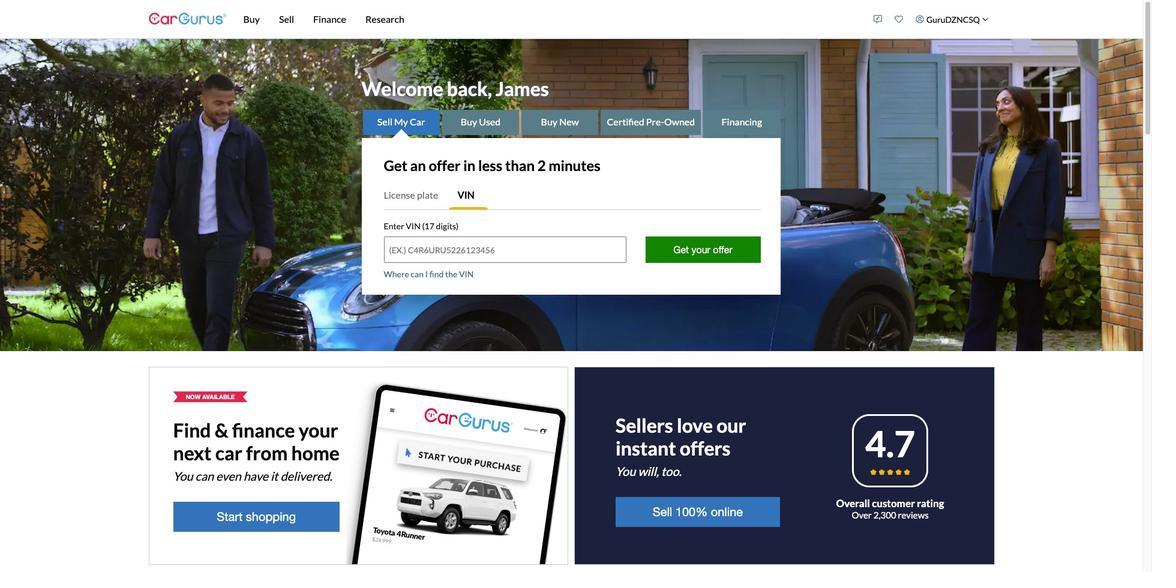 Task type: describe. For each thing, give the bounding box(es) containing it.
enter
[[384, 221, 404, 231]]

rating
[[917, 497, 944, 510]]

2
[[538, 157, 546, 174]]

(EX.) C4R6URU5226123456 text field
[[384, 237, 626, 263]]

welcome
[[362, 77, 443, 100]]

have
[[244, 469, 268, 483]]

in
[[463, 157, 476, 174]]

offers
[[680, 437, 731, 460]]

customer
[[872, 497, 915, 510]]

find
[[430, 269, 444, 279]]

will,
[[638, 464, 659, 479]]

enter vin (17 digits)
[[384, 221, 459, 231]]

now
[[186, 393, 201, 401]]

0 vertical spatial vin
[[458, 189, 475, 201]]

instant
[[616, 437, 676, 460]]

sell 100% online button
[[616, 497, 780, 527]]

minutes
[[549, 157, 601, 174]]

car
[[410, 116, 425, 127]]

shopping
[[246, 510, 296, 524]]

finance button
[[304, 0, 356, 38]]

overall
[[836, 497, 870, 510]]

cargurus logo homepage link image
[[149, 2, 227, 36]]

100%
[[676, 505, 708, 519]]

buy button
[[234, 0, 269, 38]]

get an offer in less than 2 minutes
[[384, 157, 601, 174]]

research
[[366, 13, 404, 25]]

certified pre-owned
[[607, 116, 695, 127]]

our
[[717, 414, 746, 437]]

online
[[711, 505, 743, 519]]

4.7
[[866, 422, 915, 465]]

too.
[[661, 464, 682, 479]]

2,300
[[874, 509, 897, 520]]

gurudzncsq button
[[910, 2, 995, 36]]

where can i find the vin
[[384, 269, 474, 279]]

from
[[246, 441, 288, 465]]

reviews
[[898, 509, 929, 520]]

certified
[[607, 116, 644, 127]]

your inside button
[[692, 244, 711, 255]]

owned
[[664, 116, 695, 127]]

sell for sell my car
[[377, 116, 392, 127]]

pre-
[[646, 116, 664, 127]]

financing
[[722, 116, 762, 127]]

offer for an
[[429, 157, 461, 174]]

can inside the find & finance your next car from home you can even have it delivered.
[[195, 469, 214, 483]]

my
[[394, 116, 408, 127]]

add a car review image
[[874, 15, 883, 23]]

sell button
[[269, 0, 304, 38]]



Task type: locate. For each thing, give the bounding box(es) containing it.
where
[[384, 269, 409, 279]]

start shopping
[[217, 510, 296, 524]]

1 horizontal spatial can
[[411, 269, 424, 279]]

0 vertical spatial offer
[[429, 157, 461, 174]]

next
[[173, 441, 212, 465]]

you inside sellers love our instant offers you will, too.
[[616, 464, 636, 479]]

menu bar containing buy
[[227, 0, 868, 38]]

the
[[445, 269, 458, 279]]

even
[[216, 469, 241, 483]]

saved cars image
[[895, 15, 904, 23]]

&
[[215, 419, 228, 442]]

buy for buy
[[243, 13, 260, 25]]

offer
[[429, 157, 461, 174], [713, 244, 733, 255]]

0 vertical spatial can
[[411, 269, 424, 279]]

your
[[692, 244, 711, 255], [299, 419, 338, 442]]

0 vertical spatial your
[[692, 244, 711, 255]]

buy for buy new
[[541, 116, 558, 127]]

find & finance your next car from home you can even have it delivered.
[[173, 419, 340, 483]]

sell 100% online
[[653, 505, 743, 519]]

james
[[496, 77, 549, 100]]

it
[[271, 469, 278, 483]]

sell left my
[[377, 116, 392, 127]]

finance
[[313, 13, 346, 25]]

1 horizontal spatial get
[[674, 244, 689, 255]]

0 horizontal spatial can
[[195, 469, 214, 483]]

start
[[217, 510, 243, 524]]

1 vertical spatial get
[[674, 244, 689, 255]]

1 vertical spatial can
[[195, 469, 214, 483]]

license plate
[[384, 189, 438, 201]]

buy
[[243, 13, 260, 25], [461, 116, 477, 127], [541, 116, 558, 127]]

1 vertical spatial sell
[[377, 116, 392, 127]]

cargurus logo homepage link link
[[149, 2, 227, 36]]

1 vertical spatial vin
[[406, 221, 421, 231]]

sellers love our instant offers you will, too.
[[616, 414, 746, 479]]

home
[[291, 441, 340, 465]]

0 horizontal spatial get
[[384, 157, 408, 174]]

1 vertical spatial offer
[[713, 244, 733, 255]]

2 horizontal spatial sell
[[653, 505, 672, 519]]

(17
[[422, 221, 434, 231]]

offer inside button
[[713, 244, 733, 255]]

vin
[[458, 189, 475, 201], [406, 221, 421, 231], [459, 269, 474, 279]]

vin right the the
[[459, 269, 474, 279]]

2 vertical spatial vin
[[459, 269, 474, 279]]

sell left the 100%
[[653, 505, 672, 519]]

1 horizontal spatial offer
[[713, 244, 733, 255]]

0 horizontal spatial buy
[[243, 13, 260, 25]]

buy for buy used
[[461, 116, 477, 127]]

back,
[[447, 77, 492, 100]]

1 horizontal spatial your
[[692, 244, 711, 255]]

chevron down image
[[982, 16, 989, 22]]

sell for sell
[[279, 13, 294, 25]]

vin down in
[[458, 189, 475, 201]]

start shopping button
[[173, 502, 340, 532]]

can
[[411, 269, 424, 279], [195, 469, 214, 483]]

sell for sell 100% online
[[653, 505, 672, 519]]

sell inside button
[[653, 505, 672, 519]]

find
[[173, 419, 211, 442]]

digits)
[[436, 221, 459, 231]]

sell right buy popup button
[[279, 13, 294, 25]]

offer for your
[[713, 244, 733, 255]]

sell inside popup button
[[279, 13, 294, 25]]

sellers
[[616, 414, 673, 437]]

2 horizontal spatial buy
[[541, 116, 558, 127]]

love
[[677, 414, 713, 437]]

sell
[[279, 13, 294, 25], [377, 116, 392, 127], [653, 505, 672, 519]]

an
[[410, 157, 426, 174]]

buy inside popup button
[[243, 13, 260, 25]]

0 horizontal spatial you
[[173, 469, 193, 483]]

get inside button
[[674, 244, 689, 255]]

get your offer button
[[646, 237, 761, 263]]

1 vertical spatial your
[[299, 419, 338, 442]]

buy used
[[461, 116, 501, 127]]

menu bar
[[227, 0, 868, 38]]

1 horizontal spatial you
[[616, 464, 636, 479]]

over
[[852, 509, 872, 520]]

get your offer
[[674, 244, 733, 255]]

0 horizontal spatial your
[[299, 419, 338, 442]]

0 vertical spatial get
[[384, 157, 408, 174]]

0 vertical spatial sell
[[279, 13, 294, 25]]

get for get your offer
[[674, 244, 689, 255]]

0 horizontal spatial offer
[[429, 157, 461, 174]]

user icon image
[[916, 15, 925, 23]]

1 horizontal spatial sell
[[377, 116, 392, 127]]

welcome back, james
[[362, 77, 549, 100]]

vin left (17
[[406, 221, 421, 231]]

i
[[425, 269, 428, 279]]

you
[[616, 464, 636, 479], [173, 469, 193, 483]]

than
[[505, 157, 535, 174]]

plate
[[417, 189, 438, 201]]

you left will, at the right of page
[[616, 464, 636, 479]]

buy left "used" at top left
[[461, 116, 477, 127]]

new
[[559, 116, 579, 127]]

finance
[[232, 419, 295, 442]]

2 vertical spatial sell
[[653, 505, 672, 519]]

research button
[[356, 0, 414, 38]]

buy left new
[[541, 116, 558, 127]]

you inside the find & finance your next car from home you can even have it delivered.
[[173, 469, 193, 483]]

your inside the find & finance your next car from home you can even have it delivered.
[[299, 419, 338, 442]]

0 horizontal spatial sell
[[279, 13, 294, 25]]

gurudzncsq menu
[[868, 2, 995, 36]]

buy left 'sell' popup button
[[243, 13, 260, 25]]

get for get an offer in less than 2 minutes
[[384, 157, 408, 174]]

delivered.
[[281, 469, 332, 483]]

now available
[[186, 393, 235, 401]]

overall customer rating over 2,300 reviews
[[836, 497, 944, 520]]

license
[[384, 189, 415, 201]]

get
[[384, 157, 408, 174], [674, 244, 689, 255]]

can left i
[[411, 269, 424, 279]]

less
[[478, 157, 503, 174]]

gurudzncsq
[[927, 14, 980, 24]]

used
[[479, 116, 501, 127]]

sell my car
[[377, 116, 425, 127]]

car
[[215, 441, 242, 465]]

you down next
[[173, 469, 193, 483]]

buy new
[[541, 116, 579, 127]]

available
[[202, 393, 235, 401]]

1 horizontal spatial buy
[[461, 116, 477, 127]]

can left even
[[195, 469, 214, 483]]



Task type: vqa. For each thing, say whether or not it's contained in the screenshot.
100%
yes



